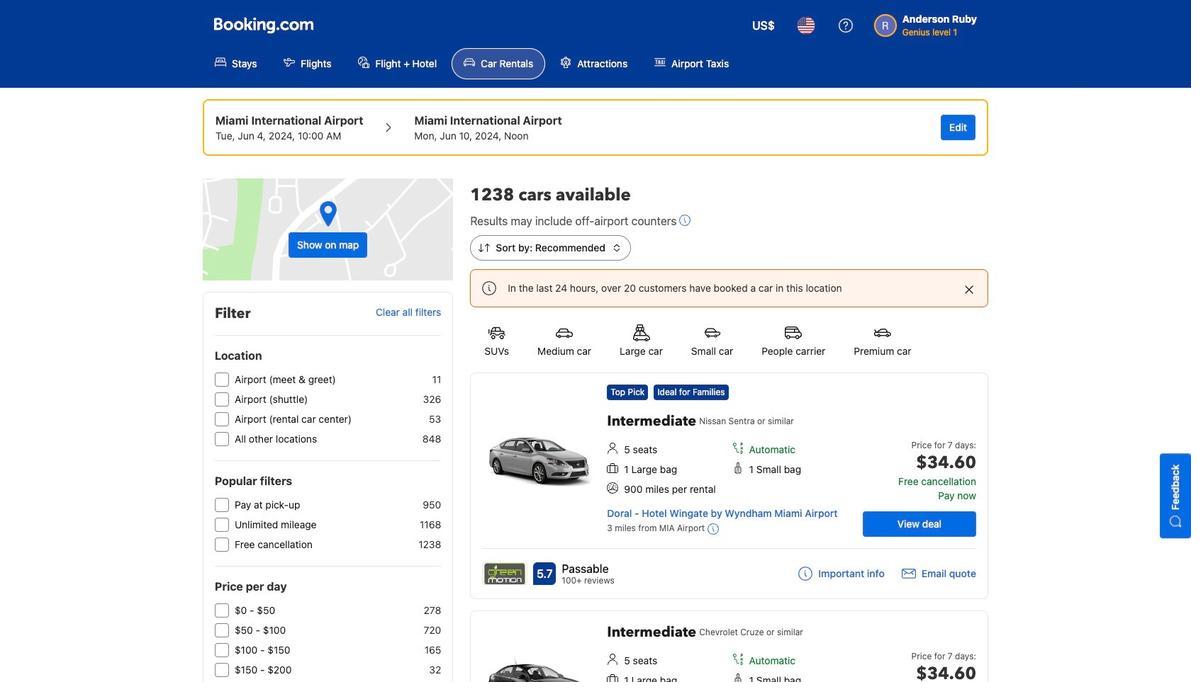 Task type: describe. For each thing, give the bounding box(es) containing it.
drop-off location element
[[414, 112, 562, 129]]

2 product card group from the top
[[470, 611, 988, 683]]

1 product card group from the top
[[470, 373, 988, 600]]

1 group from the left
[[216, 112, 363, 143]]

search summary element
[[203, 99, 988, 156]]



Task type: locate. For each thing, give the bounding box(es) containing it.
0 horizontal spatial group
[[216, 112, 363, 143]]

skip to main content element
[[0, 0, 1191, 88]]

pick-up date element
[[216, 129, 363, 143]]

the rental counter isn't at the airport, so you'll need to make your own way there. image
[[708, 524, 719, 535]]

0 vertical spatial product card group
[[470, 373, 988, 600]]

pick-up location element
[[216, 112, 363, 129]]

drop-off date element
[[414, 129, 562, 143]]

group
[[216, 112, 363, 143], [414, 112, 562, 143]]

the rental counter isn't at the airport, so you'll need to make your own way there. image
[[708, 524, 719, 535]]

supplied by green motion image
[[483, 564, 527, 585]]

product card group
[[470, 373, 988, 600], [470, 611, 988, 683]]

2 group from the left
[[414, 112, 562, 143]]

if you choose one, you'll need to make your own way there - but prices can be a lot lower. image
[[680, 215, 691, 226], [680, 215, 691, 226]]

1 horizontal spatial group
[[414, 112, 562, 143]]

1 vertical spatial product card group
[[470, 611, 988, 683]]



Task type: vqa. For each thing, say whether or not it's contained in the screenshot.
Search summary element
yes



